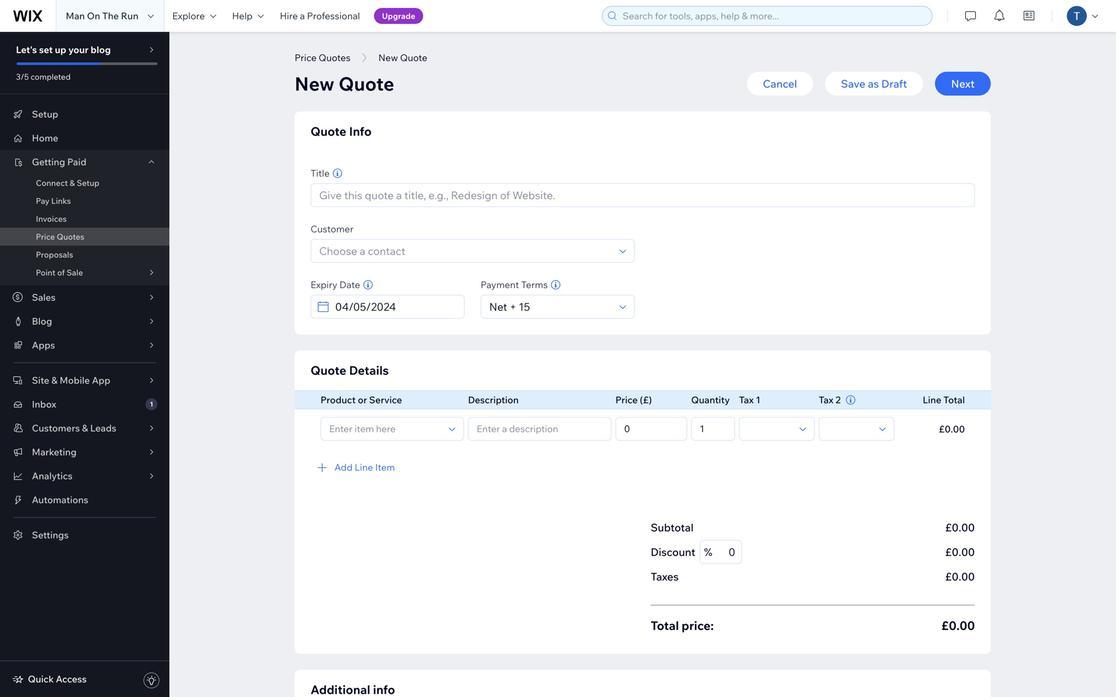 Task type: locate. For each thing, give the bounding box(es) containing it.
quantity
[[691, 394, 730, 406]]

0 horizontal spatial line
[[355, 462, 373, 474]]

1 horizontal spatial quotes
[[319, 52, 351, 63]]

let's
[[16, 44, 37, 55]]

quotes down the invoices "link"
[[57, 232, 84, 242]]

1 vertical spatial price
[[36, 232, 55, 242]]

up
[[55, 44, 66, 55]]

or
[[358, 394, 367, 406]]

Expiry Date field
[[331, 296, 460, 318]]

mobile
[[60, 375, 90, 386]]

& right connect
[[70, 178, 75, 188]]

0 vertical spatial price quotes
[[295, 52, 351, 63]]

blog
[[91, 44, 111, 55]]

£0.00 for total price:
[[942, 619, 975, 634]]

None field
[[744, 418, 796, 441], [824, 418, 876, 441], [744, 418, 796, 441], [824, 418, 876, 441]]

& right site
[[51, 375, 58, 386]]

& left leads
[[82, 423, 88, 434]]

tax 1
[[739, 394, 761, 406]]

1
[[756, 394, 761, 406], [150, 400, 153, 409]]

None number field
[[713, 541, 738, 564]]

tax 2
[[819, 394, 841, 406]]

let's set up your blog
[[16, 44, 111, 55]]

1 horizontal spatial price
[[295, 52, 317, 63]]

price quotes up proposals
[[36, 232, 84, 242]]

quote up product
[[311, 363, 347, 378]]

the
[[102, 10, 119, 22]]

setup link
[[0, 102, 169, 126]]

customers
[[32, 423, 80, 434]]

1 tax from the left
[[819, 394, 834, 406]]

total price:
[[651, 619, 714, 634]]

& for site
[[51, 375, 58, 386]]

Search for tools, apps, help & more... field
[[619, 7, 929, 25]]

2
[[836, 394, 841, 406]]

& for connect
[[70, 178, 75, 188]]

draft
[[882, 77, 907, 90]]

price quotes button
[[288, 48, 357, 68]]

setup
[[32, 108, 58, 120], [77, 178, 99, 188]]

quick access button
[[12, 674, 87, 686]]

site & mobile app button
[[0, 369, 169, 393]]

1 horizontal spatial price quotes
[[295, 52, 351, 63]]

2 vertical spatial quote
[[311, 363, 347, 378]]

1 vertical spatial quotes
[[57, 232, 84, 242]]

tax for tax 1
[[739, 394, 754, 406]]

description
[[468, 394, 519, 406]]

product or service
[[321, 394, 402, 406]]

marketing
[[32, 447, 77, 458]]

0 horizontal spatial price
[[36, 232, 55, 242]]

0 vertical spatial line
[[923, 394, 942, 406]]

sale
[[67, 268, 83, 278]]

tax
[[819, 394, 834, 406], [739, 394, 754, 406]]

quick
[[28, 674, 54, 686]]

price
[[295, 52, 317, 63], [36, 232, 55, 242], [616, 394, 638, 406]]

line
[[923, 394, 942, 406], [355, 462, 373, 474]]

1 vertical spatial line
[[355, 462, 373, 474]]

2 vertical spatial price
[[616, 394, 638, 406]]

0 horizontal spatial 1
[[150, 400, 153, 409]]

setup up pay links link
[[77, 178, 99, 188]]

total
[[944, 394, 965, 406], [651, 619, 679, 634]]

1 horizontal spatial tax
[[819, 394, 834, 406]]

1 inside sidebar element
[[150, 400, 153, 409]]

professional
[[307, 10, 360, 22]]

setup up home on the top of page
[[32, 108, 58, 120]]

quote left info
[[311, 124, 347, 139]]

price left (£)
[[616, 394, 638, 406]]

getting paid button
[[0, 150, 169, 174]]

0 horizontal spatial &
[[51, 375, 58, 386]]

completed
[[31, 72, 71, 82]]

blog button
[[0, 310, 169, 334]]

1 horizontal spatial setup
[[77, 178, 99, 188]]

marketing button
[[0, 441, 169, 465]]

1 horizontal spatial line
[[923, 394, 942, 406]]

0 vertical spatial price
[[295, 52, 317, 63]]

service
[[369, 394, 402, 406]]

1 vertical spatial total
[[651, 619, 679, 634]]

price inside sidebar element
[[36, 232, 55, 242]]

quotes inside sidebar element
[[57, 232, 84, 242]]

connect & setup link
[[0, 174, 169, 192]]

price inside button
[[295, 52, 317, 63]]

2 tax from the left
[[739, 394, 754, 406]]

1 vertical spatial price quotes
[[36, 232, 84, 242]]

quote up info
[[339, 72, 394, 95]]

pay
[[36, 196, 49, 206]]

0 horizontal spatial setup
[[32, 108, 58, 120]]

quotes for price quotes button
[[319, 52, 351, 63]]

price up new
[[295, 52, 317, 63]]

0 horizontal spatial quotes
[[57, 232, 84, 242]]

None text field
[[696, 418, 731, 441]]

tax left 2
[[819, 394, 834, 406]]

&
[[70, 178, 75, 188], [51, 375, 58, 386], [82, 423, 88, 434]]

date
[[340, 279, 360, 291]]

quotes
[[319, 52, 351, 63], [57, 232, 84, 242]]

price quotes inside price quotes link
[[36, 232, 84, 242]]

pay links link
[[0, 192, 169, 210]]

home link
[[0, 126, 169, 150]]

1 vertical spatial quote
[[311, 124, 347, 139]]

invoices
[[36, 214, 67, 224]]

Title field
[[315, 184, 971, 207]]

title
[[311, 167, 330, 179]]

price down invoices
[[36, 232, 55, 242]]

0 vertical spatial setup
[[32, 108, 58, 120]]

quotes up new quote
[[319, 52, 351, 63]]

subtotal
[[651, 521, 694, 535]]

& inside 'link'
[[70, 178, 75, 188]]

0 horizontal spatial tax
[[739, 394, 754, 406]]

help
[[232, 10, 253, 22]]

2 vertical spatial &
[[82, 423, 88, 434]]

pay links
[[36, 196, 71, 206]]

price quotes inside price quotes button
[[295, 52, 351, 63]]

1 horizontal spatial &
[[70, 178, 75, 188]]

0 horizontal spatial price quotes
[[36, 232, 84, 242]]

1 vertical spatial setup
[[77, 178, 99, 188]]

on
[[87, 10, 100, 22]]

0 vertical spatial quotes
[[319, 52, 351, 63]]

apps button
[[0, 334, 169, 358]]

expiry date
[[311, 279, 360, 291]]

price quotes
[[295, 52, 351, 63], [36, 232, 84, 242]]

settings link
[[0, 524, 169, 548]]

point of sale
[[36, 268, 83, 278]]

£0.00 for subtotal
[[945, 521, 975, 535]]

quotes for price quotes link
[[57, 232, 84, 242]]

price for price quotes button
[[295, 52, 317, 63]]

expiry
[[311, 279, 337, 291]]

quote
[[339, 72, 394, 95], [311, 124, 347, 139], [311, 363, 347, 378]]

paid
[[67, 156, 86, 168]]

add line item button
[[295, 452, 991, 484]]

run
[[121, 10, 138, 22]]

2 horizontal spatial price
[[616, 394, 638, 406]]

1 vertical spatial &
[[51, 375, 58, 386]]

0 vertical spatial &
[[70, 178, 75, 188]]

site & mobile app
[[32, 375, 110, 386]]

price quotes up new
[[295, 52, 351, 63]]

tax right quantity
[[739, 394, 754, 406]]

%
[[704, 546, 713, 559]]

None text field
[[620, 418, 683, 441]]

quotes inside button
[[319, 52, 351, 63]]

price:
[[682, 619, 714, 634]]

1 horizontal spatial total
[[944, 394, 965, 406]]

Enter a description field
[[473, 418, 607, 441]]

discount
[[651, 546, 696, 559]]

2 horizontal spatial &
[[82, 423, 88, 434]]



Task type: describe. For each thing, give the bounding box(es) containing it.
sales
[[32, 292, 56, 303]]

cancel button
[[747, 72, 813, 96]]

hire
[[280, 10, 298, 22]]

point
[[36, 268, 55, 278]]

new quote
[[295, 72, 394, 95]]

save
[[841, 77, 866, 90]]

£0.00 for taxes
[[945, 571, 975, 584]]

proposals link
[[0, 246, 169, 264]]

& for customers
[[82, 423, 88, 434]]

inbox
[[32, 399, 56, 410]]

3/5
[[16, 72, 29, 82]]

setup inside 'link'
[[77, 178, 99, 188]]

proposals
[[36, 250, 73, 260]]

app
[[92, 375, 110, 386]]

next
[[952, 77, 975, 90]]

info
[[349, 124, 372, 139]]

sales button
[[0, 286, 169, 310]]

price quotes for price quotes link
[[36, 232, 84, 242]]

settings
[[32, 530, 69, 541]]

quote for quote details
[[311, 363, 347, 378]]

line inside button
[[355, 462, 373, 474]]

0 vertical spatial quote
[[339, 72, 394, 95]]

connect
[[36, 178, 68, 188]]

add
[[335, 462, 353, 474]]

connect & setup
[[36, 178, 99, 188]]

3/5 completed
[[16, 72, 71, 82]]

a
[[300, 10, 305, 22]]

Choose a contact field
[[315, 240, 616, 263]]

customer
[[311, 223, 354, 235]]

price (£)
[[616, 394, 652, 406]]

price quotes for price quotes button
[[295, 52, 351, 63]]

upgrade
[[382, 11, 416, 21]]

0 horizontal spatial total
[[651, 619, 679, 634]]

payment terms
[[481, 279, 548, 291]]

getting paid
[[32, 156, 86, 168]]

hire a professional
[[280, 10, 360, 22]]

of
[[57, 268, 65, 278]]

terms
[[521, 279, 548, 291]]

cancel
[[763, 77, 797, 90]]

access
[[56, 674, 87, 686]]

payment
[[481, 279, 519, 291]]

next button
[[935, 72, 991, 96]]

Enter item here field
[[325, 418, 445, 441]]

help button
[[224, 0, 272, 32]]

home
[[32, 132, 58, 144]]

hire a professional link
[[272, 0, 368, 32]]

sidebar element
[[0, 32, 169, 698]]

quote details
[[311, 363, 389, 378]]

new
[[295, 72, 335, 95]]

site
[[32, 375, 49, 386]]

explore
[[172, 10, 205, 22]]

links
[[51, 196, 71, 206]]

0 vertical spatial total
[[944, 394, 965, 406]]

invoices link
[[0, 210, 169, 228]]

item
[[375, 462, 395, 474]]

details
[[349, 363, 389, 378]]

set
[[39, 44, 53, 55]]

your
[[68, 44, 89, 55]]

quote info
[[311, 124, 372, 139]]

analytics
[[32, 471, 73, 482]]

price for price quotes link
[[36, 232, 55, 242]]

tax for tax 2
[[819, 394, 834, 406]]

save as draft
[[841, 77, 907, 90]]

as
[[868, 77, 879, 90]]

apps
[[32, 340, 55, 351]]

price quotes link
[[0, 228, 169, 246]]

quick access
[[28, 674, 87, 686]]

1 horizontal spatial 1
[[756, 394, 761, 406]]

man
[[66, 10, 85, 22]]

getting
[[32, 156, 65, 168]]

point of sale button
[[0, 264, 169, 282]]

automations
[[32, 494, 88, 506]]

blog
[[32, 316, 52, 327]]

save as draft button
[[825, 72, 923, 96]]

product
[[321, 394, 356, 406]]

Payment Terms field
[[485, 296, 616, 318]]

leads
[[90, 423, 116, 434]]

automations link
[[0, 488, 169, 512]]

analytics button
[[0, 465, 169, 488]]

man on the run
[[66, 10, 138, 22]]

customers & leads button
[[0, 417, 169, 441]]

quote for quote info
[[311, 124, 347, 139]]

upgrade button
[[374, 8, 423, 24]]

line total
[[923, 394, 965, 406]]



Task type: vqa. For each thing, say whether or not it's contained in the screenshot.
hire a professional link
yes



